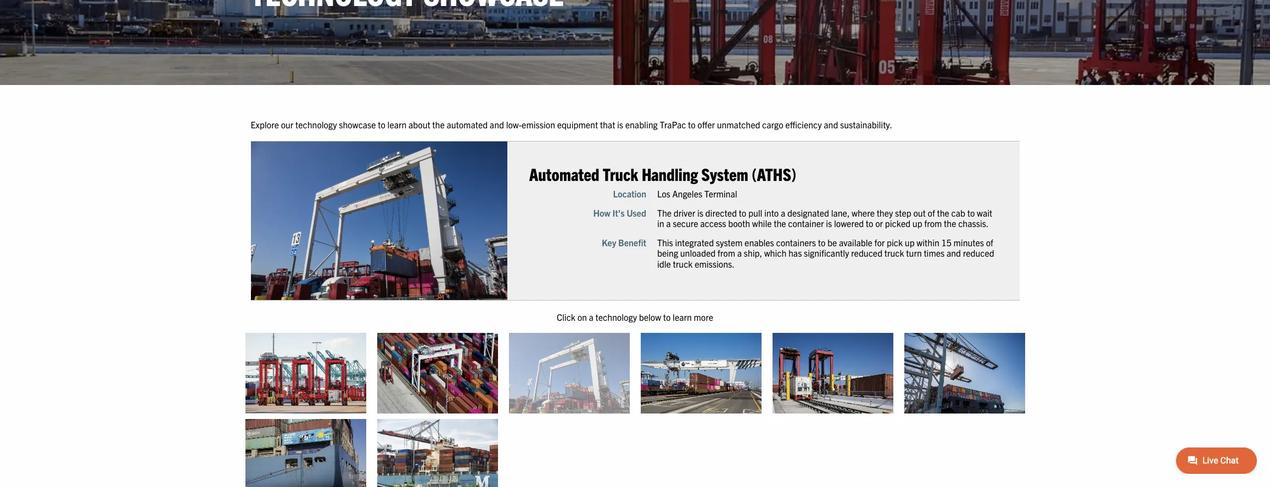 Task type: describe. For each thing, give the bounding box(es) containing it.
system
[[701, 163, 748, 184]]

minutes
[[954, 237, 984, 248]]

1 horizontal spatial learn
[[673, 312, 692, 323]]

showcase
[[339, 119, 376, 130]]

directed
[[705, 207, 737, 218]]

of for minutes
[[986, 237, 993, 248]]

within
[[917, 237, 939, 248]]

offer
[[698, 119, 715, 130]]

into
[[764, 207, 779, 218]]

truck
[[603, 163, 638, 184]]

from inside the driver is directed to pull into a designated lane, where they step out of the cab to wait in a secure access booth while the container is lowered to or picked up from the chassis.
[[924, 218, 942, 229]]

to right cab
[[967, 207, 975, 218]]

0 horizontal spatial truck
[[673, 258, 693, 269]]

the driver is directed to pull into a designated lane, where they step out of the cab to wait in a secure access booth while the container is lowered to or picked up from the chassis.
[[657, 207, 992, 229]]

cab
[[951, 207, 965, 218]]

cargo
[[762, 119, 784, 130]]

2 reduced from the left
[[963, 247, 994, 258]]

which
[[764, 247, 786, 258]]

handling
[[642, 163, 698, 184]]

to left pull
[[739, 207, 746, 218]]

it's
[[612, 207, 624, 218]]

lane,
[[831, 207, 850, 218]]

the up 15
[[944, 218, 956, 229]]

ship,
[[744, 247, 762, 258]]

benefit
[[618, 237, 646, 248]]

0 horizontal spatial and
[[490, 119, 504, 130]]

trapac los angeles automated radiation scanning image
[[773, 334, 893, 414]]

up inside this integrated system enables containers to be available for pick up within 15 minutes of being unloaded from a ship, which has significantly reduced truck turn times and reduced idle truck emissions.
[[905, 237, 915, 248]]

to left or
[[866, 218, 873, 229]]

0 horizontal spatial learn
[[388, 119, 407, 130]]

equipment
[[557, 119, 598, 130]]

emissions.
[[695, 258, 734, 269]]

system
[[716, 237, 743, 248]]

driver
[[674, 207, 695, 218]]

the right while
[[774, 218, 786, 229]]

trapac los angeles automated straddle carrier image
[[245, 334, 366, 414]]

emission
[[522, 119, 555, 130]]

step
[[895, 207, 911, 218]]

15
[[941, 237, 952, 248]]

efficiency
[[786, 119, 822, 130]]

significantly
[[804, 247, 849, 258]]

secure
[[673, 218, 698, 229]]

our
[[281, 119, 294, 130]]

1 horizontal spatial technology
[[596, 312, 637, 323]]

a right in
[[666, 218, 671, 229]]

times
[[924, 247, 945, 258]]

0 horizontal spatial is
[[617, 119, 623, 130]]

to left offer
[[688, 119, 696, 130]]

1 horizontal spatial is
[[697, 207, 703, 218]]

location
[[613, 188, 646, 199]]

be
[[827, 237, 837, 248]]

from inside this integrated system enables containers to be available for pick up within 15 minutes of being unloaded from a ship, which has significantly reduced truck turn times and reduced idle truck emissions.
[[718, 247, 735, 258]]

below
[[639, 312, 661, 323]]

and inside this integrated system enables containers to be available for pick up within 15 minutes of being unloaded from a ship, which has significantly reduced truck turn times and reduced idle truck emissions.
[[947, 247, 961, 258]]

(aths)
[[752, 163, 796, 184]]

booth
[[728, 218, 750, 229]]

picked
[[885, 218, 910, 229]]

how it's used
[[593, 207, 646, 218]]

or
[[875, 218, 883, 229]]

pull
[[748, 207, 762, 218]]

key benefit
[[602, 237, 646, 248]]

low-
[[506, 119, 522, 130]]

the left cab
[[937, 207, 949, 218]]

a right into on the right
[[781, 207, 785, 218]]

unloaded
[[680, 247, 716, 258]]

this integrated system enables containers to be available for pick up within 15 minutes of being unloaded from a ship, which has significantly reduced truck turn times and reduced idle truck emissions.
[[657, 237, 994, 269]]

in
[[657, 218, 664, 229]]

automated
[[529, 163, 599, 184]]

container
[[788, 218, 824, 229]]

while
[[752, 218, 772, 229]]

a inside this integrated system enables containers to be available for pick up within 15 minutes of being unloaded from a ship, which has significantly reduced truck turn times and reduced idle truck emissions.
[[737, 247, 742, 258]]

1 horizontal spatial truck
[[884, 247, 904, 258]]



Task type: locate. For each thing, give the bounding box(es) containing it.
0 vertical spatial learn
[[388, 119, 407, 130]]

technology
[[296, 119, 337, 130], [596, 312, 637, 323]]

terminal
[[704, 188, 737, 199]]

from
[[924, 218, 942, 229], [718, 247, 735, 258]]

of inside the driver is directed to pull into a designated lane, where they step out of the cab to wait in a secure access booth while the container is lowered to or picked up from the chassis.
[[928, 207, 935, 218]]

about
[[409, 119, 430, 130]]

up right pick
[[905, 237, 915, 248]]

learn left more
[[673, 312, 692, 323]]

pick
[[887, 237, 903, 248]]

being
[[657, 247, 678, 258]]

out
[[913, 207, 926, 218]]

designated
[[787, 207, 829, 218]]

of for out
[[928, 207, 935, 218]]

the
[[432, 119, 445, 130], [937, 207, 949, 218], [774, 218, 786, 229], [944, 218, 956, 229]]

click on a technology below to learn more
[[557, 312, 714, 323]]

1 reduced from the left
[[851, 247, 882, 258]]

up right step
[[913, 218, 922, 229]]

and right times
[[947, 247, 961, 258]]

technology right our
[[296, 119, 337, 130]]

available
[[839, 237, 872, 248]]

0 horizontal spatial reduced
[[851, 247, 882, 258]]

access
[[700, 218, 726, 229]]

truck
[[884, 247, 904, 258], [673, 258, 693, 269]]

is right that
[[617, 119, 623, 130]]

where
[[852, 207, 875, 218]]

1 vertical spatial technology
[[596, 312, 637, 323]]

has
[[788, 247, 802, 258]]

for
[[874, 237, 885, 248]]

idle
[[657, 258, 671, 269]]

a left ship,
[[737, 247, 742, 258]]

trapac
[[660, 119, 686, 130]]

wait
[[977, 207, 992, 218]]

how
[[593, 207, 610, 218]]

to left "be"
[[818, 237, 825, 248]]

click
[[557, 312, 576, 323]]

up inside the driver is directed to pull into a designated lane, where they step out of the cab to wait in a secure access booth while the container is lowered to or picked up from the chassis.
[[913, 218, 922, 229]]

more
[[694, 312, 714, 323]]

reduced
[[851, 247, 882, 258], [963, 247, 994, 258]]

to
[[378, 119, 386, 130], [688, 119, 696, 130], [739, 207, 746, 218], [967, 207, 975, 218], [866, 218, 873, 229], [818, 237, 825, 248], [663, 312, 671, 323]]

is
[[617, 119, 623, 130], [697, 207, 703, 218], [826, 218, 832, 229]]

to right showcase
[[378, 119, 386, 130]]

chassis.
[[958, 218, 989, 229]]

a
[[781, 207, 785, 218], [666, 218, 671, 229], [737, 247, 742, 258], [589, 312, 594, 323]]

los angeles terminal
[[657, 188, 737, 199]]

used
[[626, 207, 646, 218]]

0 vertical spatial up
[[913, 218, 922, 229]]

on
[[578, 312, 587, 323]]

2 horizontal spatial and
[[947, 247, 961, 258]]

1 vertical spatial of
[[986, 237, 993, 248]]

key
[[602, 237, 616, 248]]

2 horizontal spatial is
[[826, 218, 832, 229]]

a right on
[[589, 312, 594, 323]]

explore our technology showcase to learn about the automated and low-emission equipment that is enabling trapac to offer unmatched cargo efficiency and sustainability.
[[251, 119, 893, 130]]

automated
[[447, 119, 488, 130]]

explore
[[251, 119, 279, 130]]

1 horizontal spatial and
[[824, 119, 838, 130]]

0 horizontal spatial of
[[928, 207, 935, 218]]

and
[[490, 119, 504, 130], [824, 119, 838, 130], [947, 247, 961, 258]]

1 horizontal spatial reduced
[[963, 247, 994, 258]]

1 horizontal spatial of
[[986, 237, 993, 248]]

from left ship,
[[718, 247, 735, 258]]

and left low-
[[490, 119, 504, 130]]

integrated
[[675, 237, 714, 248]]

1 vertical spatial learn
[[673, 312, 692, 323]]

of
[[928, 207, 935, 218], [986, 237, 993, 248]]

enabling
[[625, 119, 658, 130]]

this
[[657, 237, 673, 248]]

truck right idle
[[673, 258, 693, 269]]

automated truck handling system (aths)
[[529, 163, 796, 184]]

unmatched
[[717, 119, 760, 130]]

1 vertical spatial up
[[905, 237, 915, 248]]

and right efficiency
[[824, 119, 838, 130]]

to right below
[[663, 312, 671, 323]]

reduced down the chassis.
[[963, 247, 994, 258]]

learn
[[388, 119, 407, 130], [673, 312, 692, 323]]

1 horizontal spatial from
[[924, 218, 942, 229]]

is right driver
[[697, 207, 703, 218]]

up
[[913, 218, 922, 229], [905, 237, 915, 248]]

the
[[657, 207, 672, 218]]

0 vertical spatial technology
[[296, 119, 337, 130]]

technology left below
[[596, 312, 637, 323]]

containers
[[776, 237, 816, 248]]

of right out
[[928, 207, 935, 218]]

automated truck handling system (aths) main content
[[240, 118, 1270, 488]]

from up the 'within'
[[924, 218, 942, 229]]

0 vertical spatial of
[[928, 207, 935, 218]]

0 horizontal spatial from
[[718, 247, 735, 258]]

that
[[600, 119, 615, 130]]

of right minutes
[[986, 237, 993, 248]]

lowered
[[834, 218, 864, 229]]

0 vertical spatial from
[[924, 218, 942, 229]]

0 horizontal spatial technology
[[296, 119, 337, 130]]

is up "be"
[[826, 218, 832, 229]]

enables
[[745, 237, 774, 248]]

they
[[877, 207, 893, 218]]

turn
[[906, 247, 922, 258]]

trapac los angeles automated stacking crane image
[[377, 334, 498, 414]]

los
[[657, 188, 670, 199]]

the right about at top
[[432, 119, 445, 130]]

of inside this integrated system enables containers to be available for pick up within 15 minutes of being unloaded from a ship, which has significantly reduced truck turn times and reduced idle truck emissions.
[[986, 237, 993, 248]]

sustainability.
[[840, 119, 893, 130]]

truck left turn
[[884, 247, 904, 258]]

to inside this integrated system enables containers to be available for pick up within 15 minutes of being unloaded from a ship, which has significantly reduced truck turn times and reduced idle truck emissions.
[[818, 237, 825, 248]]

1 vertical spatial from
[[718, 247, 735, 258]]

angeles
[[672, 188, 702, 199]]

learn left about at top
[[388, 119, 407, 130]]

reduced left pick
[[851, 247, 882, 258]]



Task type: vqa. For each thing, say whether or not it's contained in the screenshot.
the left from
yes



